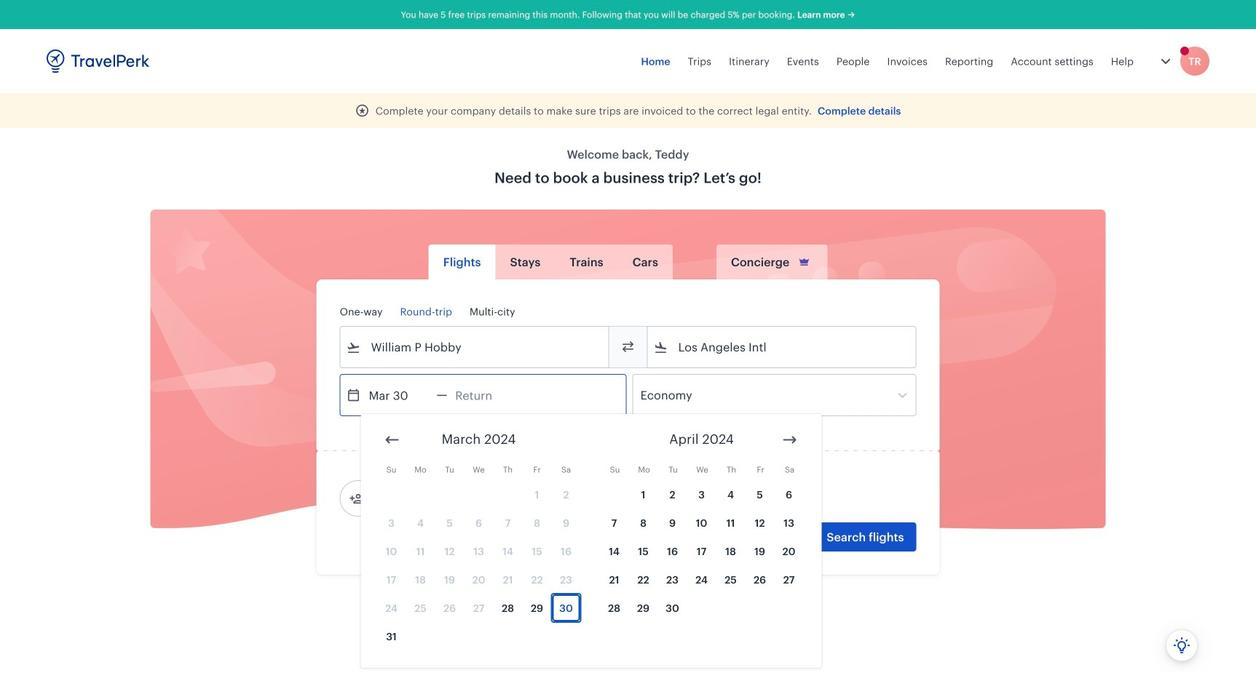 Task type: locate. For each thing, give the bounding box(es) containing it.
calendar application
[[361, 414, 1256, 669]]

To search field
[[668, 336, 897, 359]]

Depart text field
[[361, 375, 437, 416]]

move backward to switch to the previous month. image
[[383, 432, 401, 449]]



Task type: vqa. For each thing, say whether or not it's contained in the screenshot.
Add first traveler search field on the bottom left of page
no



Task type: describe. For each thing, give the bounding box(es) containing it.
From search field
[[361, 336, 590, 359]]

Return text field
[[447, 375, 523, 416]]

move forward to switch to the next month. image
[[781, 432, 799, 449]]



